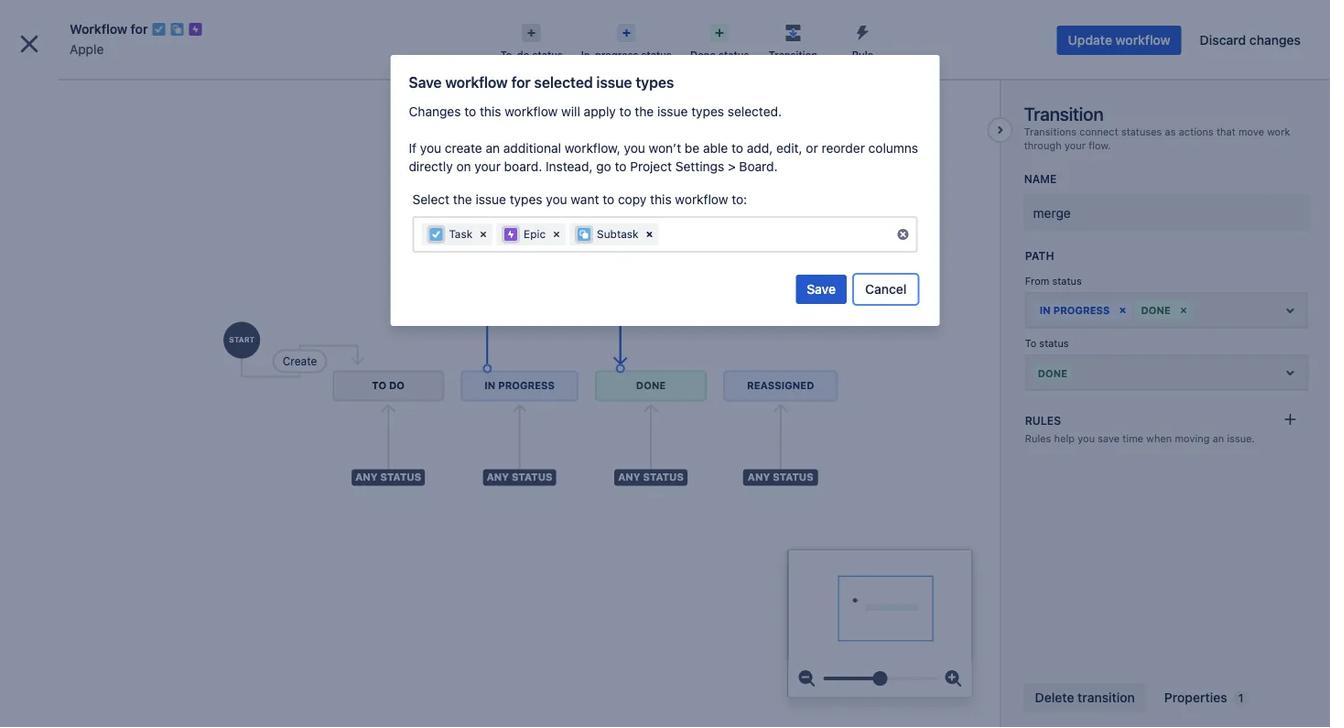 Task type: vqa. For each thing, say whether or not it's contained in the screenshot.
rate inside the the Custom group
no



Task type: locate. For each thing, give the bounding box(es) containing it.
rules left help
[[1025, 432, 1052, 444]]

1 horizontal spatial for
[[511, 74, 531, 91]]

0 vertical spatial clear image
[[549, 227, 564, 242]]

1 horizontal spatial this
[[650, 192, 672, 207]]

2 horizontal spatial done
[[1141, 305, 1171, 316]]

transition dialog
[[0, 0, 1330, 727]]

the
[[635, 104, 654, 119], [453, 192, 472, 207]]

0 vertical spatial rules
[[1025, 414, 1061, 427]]

1 vertical spatial types
[[692, 104, 724, 119]]

0 horizontal spatial for
[[131, 22, 148, 37]]

transition inside popup button
[[769, 49, 818, 61]]

create
[[445, 141, 482, 156]]

name
[[1024, 173, 1057, 185]]

project
[[630, 159, 672, 174]]

clear image
[[476, 227, 491, 242], [642, 227, 657, 242], [1177, 303, 1191, 318]]

1 vertical spatial transition
[[1024, 103, 1104, 124]]

to
[[464, 104, 476, 119], [620, 104, 631, 119], [732, 141, 744, 156], [615, 159, 627, 174], [603, 192, 615, 207]]

0 horizontal spatial types
[[510, 192, 543, 207]]

to right changes
[[464, 104, 476, 119]]

types down board.
[[510, 192, 543, 207]]

for inside transition dialog
[[131, 22, 148, 37]]

merge
[[1033, 205, 1071, 220]]

open image
[[1280, 300, 1302, 322]]

0 vertical spatial issue
[[597, 74, 632, 91]]

from status element
[[1025, 292, 1309, 329]]

the up the won't
[[635, 104, 654, 119]]

1 vertical spatial issue
[[657, 104, 688, 119]]

the right select
[[453, 192, 472, 207]]

save up changes
[[409, 74, 442, 91]]

settings
[[676, 159, 724, 174]]

zoom in image
[[943, 668, 965, 689]]

want
[[571, 192, 599, 207]]

progress
[[595, 49, 639, 61]]

status for done status
[[719, 49, 749, 61]]

transition up transitions
[[1024, 103, 1104, 124]]

1 rules from the top
[[1025, 414, 1061, 427]]

2 horizontal spatial types
[[692, 104, 724, 119]]

issue
[[597, 74, 632, 91], [657, 104, 688, 119], [476, 192, 506, 207]]

transition
[[769, 49, 818, 61], [1024, 103, 1104, 124]]

2 horizontal spatial clear image
[[1177, 303, 1191, 318]]

1 vertical spatial save
[[807, 282, 836, 297]]

2 vertical spatial done
[[1038, 367, 1068, 379]]

types
[[636, 74, 674, 91], [692, 104, 724, 119], [510, 192, 543, 207]]

Search field
[[983, 11, 1166, 40]]

to-do status
[[501, 49, 563, 61]]

jira image
[[48, 14, 95, 36], [48, 14, 95, 36]]

select the issue types you want to copy this workflow to:
[[413, 192, 747, 207]]

selected
[[534, 74, 593, 91]]

workflow
[[1116, 33, 1171, 48], [445, 74, 508, 91], [505, 104, 558, 119], [675, 192, 728, 207]]

transition button
[[759, 18, 828, 62]]

status right from
[[1053, 275, 1082, 287]]

1 vertical spatial rules
[[1025, 432, 1052, 444]]

open image
[[1280, 362, 1302, 384]]

save button
[[796, 275, 847, 304]]

apple link
[[70, 38, 104, 60]]

clear image up to status element at the right
[[1177, 303, 1191, 318]]

clear image right subtask
[[642, 227, 657, 242]]

1 vertical spatial an
[[1213, 432, 1224, 444]]

task image
[[429, 227, 444, 242]]

0 horizontal spatial issue
[[476, 192, 506, 207]]

done up to status element at the right
[[1141, 305, 1171, 316]]

0 vertical spatial your
[[1065, 140, 1086, 152]]

0 vertical spatial save
[[409, 74, 442, 91]]

discard changes button
[[1189, 26, 1312, 55]]

zoom out image
[[796, 668, 818, 689]]

1 horizontal spatial transition
[[1024, 103, 1104, 124]]

workflow down save workflow for selected issue types
[[505, 104, 558, 119]]

1 vertical spatial your
[[475, 159, 501, 174]]

status for to status
[[1040, 337, 1069, 349]]

done down to status
[[1038, 367, 1068, 379]]

won't
[[649, 141, 681, 156]]

you
[[420, 141, 441, 156], [624, 141, 645, 156], [546, 192, 567, 207], [1078, 432, 1095, 444]]

>
[[728, 159, 736, 174]]

clear image for subtask
[[642, 227, 657, 242]]

for
[[131, 22, 148, 37], [511, 74, 531, 91]]

0 vertical spatial this
[[480, 104, 501, 119]]

changes
[[1250, 33, 1301, 48]]

in
[[1040, 305, 1051, 316]]

0 vertical spatial transition
[[769, 49, 818, 61]]

discard changes
[[1200, 33, 1301, 48]]

0 horizontal spatial transition
[[769, 49, 818, 61]]

save
[[409, 74, 442, 91], [807, 282, 836, 297]]

you're in the workflow viewfinder, use the arrow keys to move it element
[[789, 550, 972, 660]]

clear image right progress
[[1116, 303, 1130, 318]]

1 vertical spatial for
[[511, 74, 531, 91]]

you right help
[[1078, 432, 1095, 444]]

done status button
[[681, 18, 759, 62]]

status right to
[[1040, 337, 1069, 349]]

copy
[[618, 192, 647, 207]]

0 horizontal spatial clear image
[[476, 227, 491, 242]]

issue down progress
[[597, 74, 632, 91]]

rules for rules help you save time when moving an issue.
[[1025, 432, 1052, 444]]

changes
[[409, 104, 461, 119]]

done
[[690, 49, 716, 61], [1141, 305, 1171, 316], [1038, 367, 1068, 379]]

progress
[[1054, 305, 1110, 316]]

done down create button
[[690, 49, 716, 61]]

your inside transition transitions connect statuses as actions that move work through your flow.
[[1065, 140, 1086, 152]]

2 horizontal spatial issue
[[657, 104, 688, 119]]

from status
[[1025, 275, 1082, 287]]

2 rules from the top
[[1025, 432, 1052, 444]]

0 horizontal spatial this
[[480, 104, 501, 119]]

epic image
[[504, 227, 518, 242]]

the inside changes to this workflow will apply to the issue types selected. if you create an additional workflow, you won't be able to add, edit, or reorder columns directly on your board. instead, go to project settings > board.
[[635, 104, 654, 119]]

an right create
[[486, 141, 500, 156]]

clear image
[[549, 227, 564, 242], [1116, 303, 1130, 318]]

this right copy
[[650, 192, 672, 207]]

0 vertical spatial the
[[635, 104, 654, 119]]

save
[[1098, 432, 1120, 444]]

path
[[1025, 249, 1054, 262]]

you inside transition dialog
[[1078, 432, 1095, 444]]

1 horizontal spatial your
[[1065, 140, 1086, 152]]

clear image right epic
[[549, 227, 564, 242]]

types up able
[[692, 104, 724, 119]]

rules up help
[[1025, 414, 1061, 427]]

transition for transition
[[769, 49, 818, 61]]

delete transition button
[[1024, 683, 1146, 712]]

2 vertical spatial issue
[[476, 192, 506, 207]]

0 horizontal spatial the
[[453, 192, 472, 207]]

1 horizontal spatial types
[[636, 74, 674, 91]]

1 horizontal spatial an
[[1213, 432, 1224, 444]]

issue up the won't
[[657, 104, 688, 119]]

1 horizontal spatial the
[[635, 104, 654, 119]]

done inside from status element
[[1141, 305, 1171, 316]]

status down create button
[[719, 49, 749, 61]]

columns
[[869, 141, 919, 156]]

Zoom level range field
[[824, 660, 937, 697]]

0 horizontal spatial done
[[690, 49, 716, 61]]

this
[[480, 104, 501, 119], [650, 192, 672, 207]]

1 horizontal spatial done
[[1038, 367, 1068, 379]]

1 horizontal spatial save
[[807, 282, 836, 297]]

board.
[[739, 159, 778, 174]]

your left "flow."
[[1065, 140, 1086, 152]]

additional
[[503, 141, 561, 156]]

epic
[[524, 228, 546, 240]]

issue up the "epic" icon
[[476, 192, 506, 207]]

create button
[[713, 11, 775, 40]]

rules for rules
[[1025, 414, 1061, 427]]

do
[[517, 49, 530, 61]]

to status element
[[1025, 354, 1309, 391]]

rules
[[1025, 414, 1061, 427], [1025, 432, 1052, 444]]

transition down create button
[[769, 49, 818, 61]]

status right progress
[[641, 49, 672, 61]]

workflow right update
[[1116, 33, 1171, 48]]

cancel
[[865, 282, 907, 297]]

for down do
[[511, 74, 531, 91]]

0 horizontal spatial save
[[409, 74, 442, 91]]

0 vertical spatial types
[[636, 74, 674, 91]]

1 horizontal spatial clear image
[[642, 227, 657, 242]]

to:
[[732, 192, 747, 207]]

banner containing assets
[[0, 0, 1330, 51]]

an
[[486, 141, 500, 156], [1213, 432, 1224, 444]]

assets link
[[586, 11, 637, 40]]

0 vertical spatial an
[[486, 141, 500, 156]]

in-progress status
[[581, 49, 672, 61]]

status for from status
[[1053, 275, 1082, 287]]

0 vertical spatial for
[[131, 22, 148, 37]]

an inside dialog
[[1213, 432, 1224, 444]]

add rule image
[[1283, 412, 1298, 427]]

save inside button
[[807, 282, 836, 297]]

0 vertical spatial done
[[690, 49, 716, 61]]

your right on
[[475, 159, 501, 174]]

save left cancel
[[807, 282, 836, 297]]

clear image right task
[[476, 227, 491, 242]]

transition for transition transitions connect statuses as actions that move work through your flow.
[[1024, 103, 1104, 124]]

banner
[[0, 0, 1330, 51]]

rule button
[[828, 18, 898, 62]]

this up create
[[480, 104, 501, 119]]

0 horizontal spatial an
[[486, 141, 500, 156]]

transition inside transition transitions connect statuses as actions that move work through your flow.
[[1024, 103, 1104, 124]]

update
[[1068, 33, 1113, 48]]

properties
[[1165, 690, 1228, 705]]

an left "issue."
[[1213, 432, 1224, 444]]

on
[[456, 159, 471, 174]]

for right workflow
[[131, 22, 148, 37]]

edit,
[[777, 141, 803, 156]]

done inside popup button
[[690, 49, 716, 61]]

transition
[[1078, 690, 1135, 705]]

to right go
[[615, 159, 627, 174]]

types down in-progress status
[[636, 74, 674, 91]]

0 horizontal spatial your
[[475, 159, 501, 174]]

statuses
[[1122, 125, 1162, 137]]

an inside changes to this workflow will apply to the issue types selected. if you create an additional workflow, you won't be able to add, edit, or reorder columns directly on your board. instead, go to project settings > board.
[[486, 141, 500, 156]]

instead,
[[546, 159, 593, 174]]

1 horizontal spatial clear image
[[1116, 303, 1130, 318]]

1 horizontal spatial issue
[[597, 74, 632, 91]]

1 vertical spatial done
[[1141, 305, 1171, 316]]

will
[[561, 104, 580, 119]]

issue.
[[1227, 432, 1255, 444]]

workflow down settings
[[675, 192, 728, 207]]

work
[[1267, 125, 1291, 137]]



Task type: describe. For each thing, give the bounding box(es) containing it.
issue inside changes to this workflow will apply to the issue types selected. if you create an additional workflow, you won't be able to add, edit, or reorder columns directly on your board. instead, go to project settings > board.
[[657, 104, 688, 119]]

moving
[[1175, 432, 1210, 444]]

subtask image
[[577, 227, 592, 242]]

through
[[1024, 140, 1062, 152]]

connect
[[1080, 125, 1119, 137]]

workflow down to-
[[445, 74, 508, 91]]

for inside dialog
[[511, 74, 531, 91]]

1 vertical spatial clear image
[[1116, 303, 1130, 318]]

save for save workflow for selected issue types
[[409, 74, 442, 91]]

you up project
[[624, 141, 645, 156]]

rules help you save time when moving an issue.
[[1025, 432, 1255, 444]]

save workflow for selected issue types dialog
[[391, 55, 940, 326]]

transitions
[[1024, 125, 1077, 137]]

add,
[[747, 141, 773, 156]]

create
[[724, 17, 764, 33]]

1 vertical spatial this
[[650, 192, 672, 207]]

primary element
[[11, 0, 983, 51]]

update workflow
[[1068, 33, 1171, 48]]

to status
[[1025, 337, 1069, 349]]

actions
[[1179, 125, 1214, 137]]

save for save
[[807, 282, 836, 297]]

update workflow button
[[1057, 26, 1182, 55]]

status right do
[[532, 49, 563, 61]]

delete transition
[[1035, 690, 1135, 705]]

clear image
[[896, 227, 911, 242]]

workflow inside changes to this workflow will apply to the issue types selected. if you create an additional workflow, you won't be able to add, edit, or reorder columns directly on your board. instead, go to project settings > board.
[[505, 104, 558, 119]]

done inside to status element
[[1038, 367, 1068, 379]]

1 vertical spatial the
[[453, 192, 472, 207]]

your inside changes to this workflow will apply to the issue types selected. if you create an additional workflow, you won't be able to add, edit, or reorder columns directly on your board. instead, go to project settings > board.
[[475, 159, 501, 174]]

changes to this workflow will apply to the issue types selected. if you create an additional workflow, you won't be able to add, edit, or reorder columns directly on your board. instead, go to project settings > board.
[[409, 104, 919, 174]]

to
[[1025, 337, 1037, 349]]

subtask
[[597, 228, 639, 240]]

in progress
[[1040, 305, 1110, 316]]

if
[[409, 141, 417, 156]]

done status
[[690, 49, 749, 61]]

from
[[1025, 275, 1050, 287]]

in-
[[581, 49, 595, 61]]

rule
[[852, 49, 874, 61]]

to-
[[501, 49, 517, 61]]

workflow
[[70, 22, 127, 37]]

be
[[685, 141, 700, 156]]

select
[[413, 192, 450, 207]]

save workflow for selected issue types
[[409, 74, 674, 91]]

assets
[[591, 17, 632, 33]]

close workflow editor image
[[15, 29, 44, 59]]

types inside changes to this workflow will apply to the issue types selected. if you create an additional workflow, you won't be able to add, edit, or reorder columns directly on your board. instead, go to project settings > board.
[[692, 104, 724, 119]]

0 horizontal spatial clear image
[[549, 227, 564, 242]]

clear image for task
[[476, 227, 491, 242]]

delete
[[1035, 690, 1075, 705]]

this inside changes to this workflow will apply to the issue types selected. if you create an additional workflow, you won't be able to add, edit, or reorder columns directly on your board. instead, go to project settings > board.
[[480, 104, 501, 119]]

to-do status button
[[491, 18, 572, 62]]

you left want
[[546, 192, 567, 207]]

or
[[806, 141, 818, 156]]

workflow inside button
[[1116, 33, 1171, 48]]

in-progress status button
[[572, 18, 681, 62]]

2 vertical spatial types
[[510, 192, 543, 207]]

cancel button
[[854, 275, 918, 304]]

transition transitions connect statuses as actions that move work through your flow.
[[1024, 103, 1291, 152]]

workflow,
[[565, 141, 621, 156]]

help
[[1054, 432, 1075, 444]]

as
[[1165, 125, 1176, 137]]

workflow for
[[70, 22, 148, 37]]

directly
[[409, 159, 453, 174]]

go
[[596, 159, 611, 174]]

time
[[1123, 432, 1144, 444]]

task
[[449, 228, 473, 240]]

clear image inside from status element
[[1177, 303, 1191, 318]]

selected.
[[728, 104, 782, 119]]

move
[[1239, 125, 1265, 137]]

you right if
[[420, 141, 441, 156]]

to right apply
[[620, 104, 631, 119]]

reorder
[[822, 141, 865, 156]]

apple
[[70, 42, 104, 57]]

1
[[1239, 692, 1244, 705]]

when
[[1147, 432, 1172, 444]]

able
[[703, 141, 728, 156]]

that
[[1217, 125, 1236, 137]]

discard
[[1200, 33, 1246, 48]]

to right want
[[603, 192, 615, 207]]

flow.
[[1089, 140, 1111, 152]]

board.
[[504, 159, 542, 174]]

to up '>'
[[732, 141, 744, 156]]



